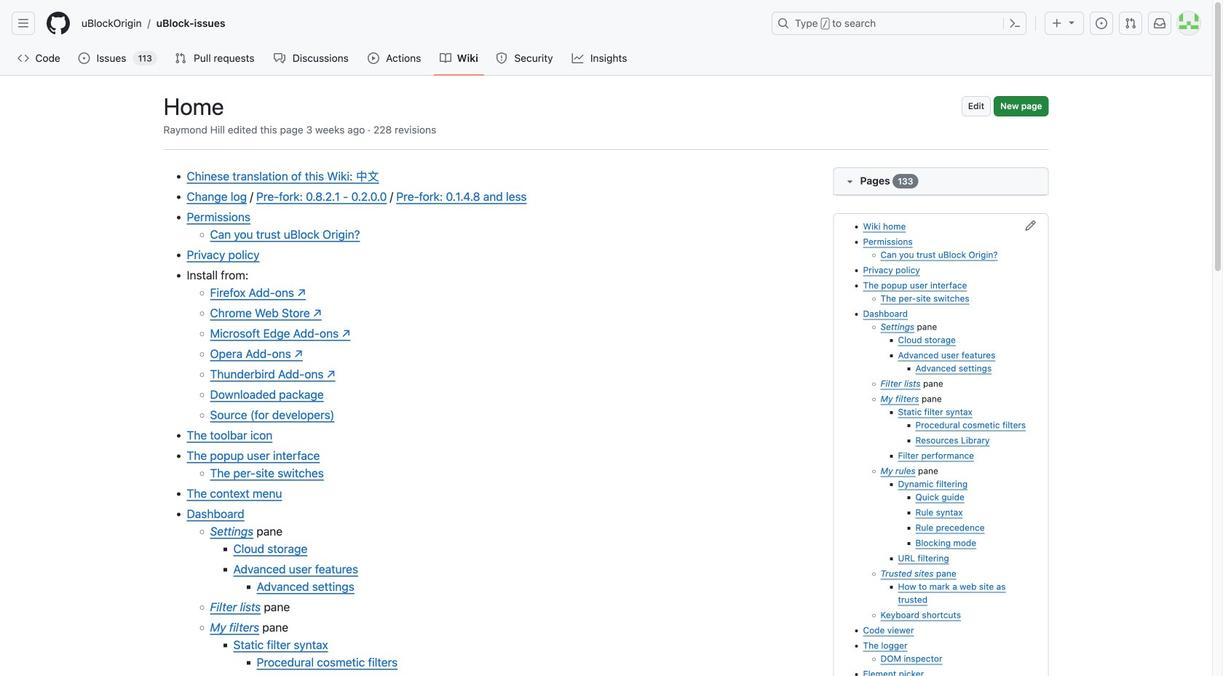 Task type: describe. For each thing, give the bounding box(es) containing it.
triangle down image
[[1066, 16, 1078, 28]]

notifications image
[[1154, 17, 1166, 29]]

git pull request image for issue opened image
[[1125, 17, 1136, 29]]

git pull request image for issue opened icon
[[175, 52, 186, 64]]

homepage image
[[47, 12, 70, 35]]

graph image
[[572, 52, 583, 64]]



Task type: locate. For each thing, give the bounding box(es) containing it.
play image
[[368, 52, 379, 64]]

triangle down image
[[844, 175, 856, 187]]

book image
[[440, 52, 451, 64]]

plus image
[[1051, 17, 1063, 29]]

1 horizontal spatial git pull request image
[[1125, 17, 1136, 29]]

shield image
[[496, 52, 507, 64]]

issue opened image
[[78, 52, 90, 64]]

comment discussion image
[[274, 52, 285, 64]]

code image
[[17, 52, 29, 64]]

issue opened image
[[1096, 17, 1107, 29]]

1 vertical spatial git pull request image
[[175, 52, 186, 64]]

0 horizontal spatial git pull request image
[[175, 52, 186, 64]]

list
[[76, 12, 763, 35]]

git pull request image
[[1125, 17, 1136, 29], [175, 52, 186, 64]]

0 vertical spatial git pull request image
[[1125, 17, 1136, 29]]

edit sidebar image
[[1025, 220, 1036, 232]]

command palette image
[[1009, 17, 1021, 29]]



Task type: vqa. For each thing, say whether or not it's contained in the screenshot.
"Projects" link
no



